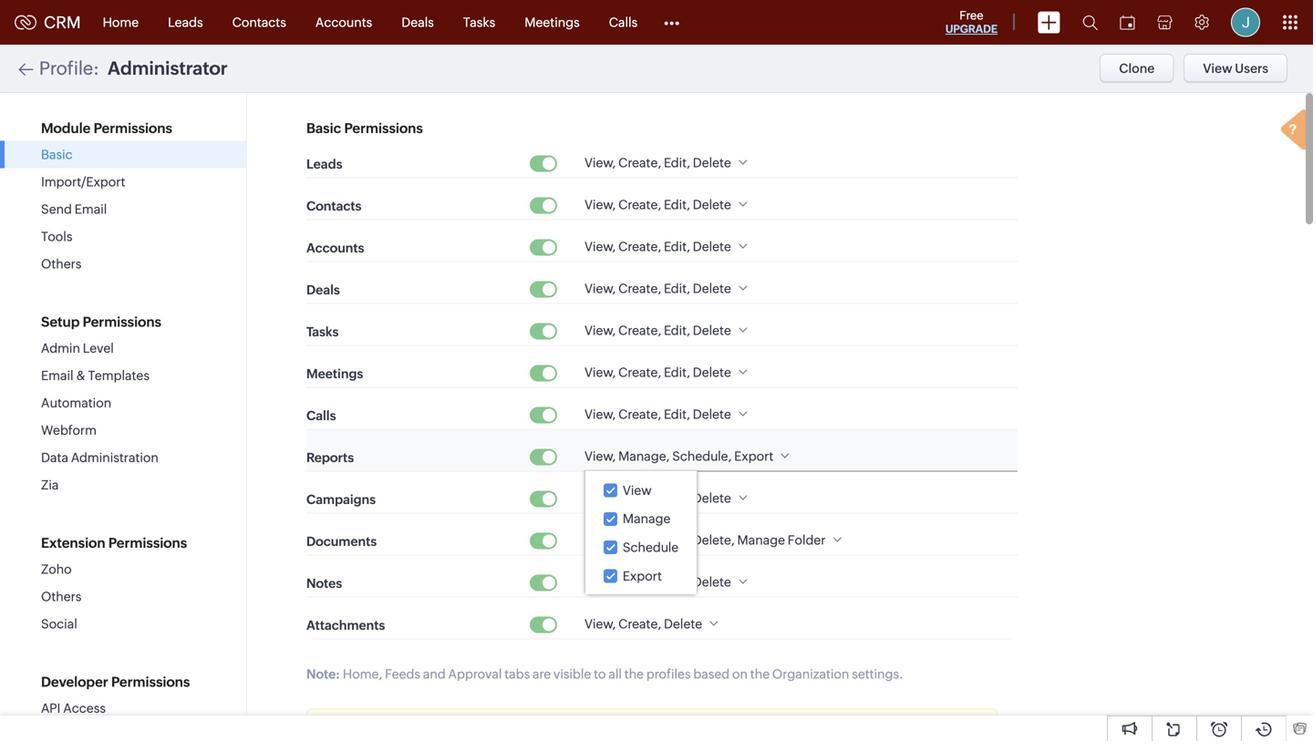 Task type: vqa. For each thing, say whether or not it's contained in the screenshot.


Task type: locate. For each thing, give the bounding box(es) containing it.
developer
[[41, 675, 108, 691]]

10 edit, from the top
[[664, 575, 691, 590]]

manage
[[623, 512, 671, 527], [738, 533, 785, 548]]

0 vertical spatial accounts
[[316, 15, 373, 30]]

1 vertical spatial export
[[623, 569, 662, 584]]

all
[[609, 667, 622, 682]]

2 edit, from the top
[[664, 198, 691, 212]]

11 view, from the top
[[585, 575, 616, 590]]

1 horizontal spatial view
[[1204, 61, 1233, 76]]

permissions
[[94, 120, 172, 136], [344, 120, 423, 136], [83, 314, 161, 330], [108, 536, 187, 552], [111, 675, 190, 691]]

note:
[[307, 667, 340, 682]]

6 create, from the top
[[619, 365, 662, 380]]

0 horizontal spatial export
[[623, 569, 662, 584]]

clone button
[[1100, 54, 1174, 83]]

zia
[[41, 478, 59, 493]]

8 create, from the top
[[619, 491, 662, 506]]

setup
[[41, 314, 80, 330]]

1 horizontal spatial contacts
[[307, 199, 362, 214]]

Other Modules field
[[653, 8, 692, 37]]

logo image
[[15, 15, 36, 30]]

1 horizontal spatial tasks
[[463, 15, 496, 30]]

view, create, edit, delete for accounts
[[585, 239, 732, 254]]

leads up administrator
[[168, 15, 203, 30]]

7 create, from the top
[[619, 407, 662, 422]]

view inside button
[[1204, 61, 1233, 76]]

delete for deals
[[693, 281, 732, 296]]

permissions for basic permissions
[[344, 120, 423, 136]]

0 horizontal spatial contacts
[[232, 15, 286, 30]]

delete for calls
[[693, 407, 732, 422]]

1 vertical spatial accounts
[[307, 241, 364, 256]]

manage up schedule
[[623, 512, 671, 527]]

delete
[[693, 156, 732, 170], [693, 198, 732, 212], [693, 239, 732, 254], [693, 281, 732, 296], [693, 323, 732, 338], [693, 365, 732, 380], [693, 407, 732, 422], [693, 491, 732, 506], [693, 575, 732, 590], [664, 617, 703, 632]]

1 vertical spatial manage
[[738, 533, 785, 548]]

0 vertical spatial contacts
[[232, 15, 286, 30]]

6 view, create, edit, delete from the top
[[585, 365, 732, 380]]

developer permissions
[[41, 675, 190, 691]]

create, for attachments
[[619, 617, 662, 632]]

edit, for accounts
[[664, 239, 691, 254]]

9 create, from the top
[[619, 533, 662, 548]]

5 view, from the top
[[585, 323, 616, 338]]

manage,
[[619, 449, 670, 464]]

0 vertical spatial email
[[75, 202, 107, 217]]

profile element
[[1221, 0, 1272, 44]]

1 vertical spatial others
[[41, 590, 82, 604]]

1 vertical spatial meetings
[[307, 367, 363, 382]]

view for view
[[623, 483, 652, 498]]

export
[[735, 449, 774, 464], [623, 569, 662, 584]]

leads down basic permissions
[[307, 157, 343, 172]]

0 vertical spatial calls
[[609, 15, 638, 30]]

view, manage, schedule, export
[[585, 449, 774, 464]]

calls left "other modules" field
[[609, 15, 638, 30]]

import/export
[[41, 175, 125, 189]]

view, create, edit, delete for tasks
[[585, 323, 732, 338]]

view, create, edit, delete
[[585, 156, 732, 170], [585, 198, 732, 212], [585, 239, 732, 254], [585, 281, 732, 296], [585, 323, 732, 338], [585, 365, 732, 380], [585, 407, 732, 422], [585, 491, 732, 506], [585, 575, 732, 590]]

contacts right the leads link
[[232, 15, 286, 30]]

&
[[76, 369, 85, 383]]

email down import/export
[[75, 202, 107, 217]]

7 view, from the top
[[585, 407, 616, 422]]

10 create, from the top
[[619, 575, 662, 590]]

1 horizontal spatial meetings
[[525, 15, 580, 30]]

edit, for calls
[[664, 407, 691, 422]]

10 view, from the top
[[585, 533, 616, 548]]

leads
[[168, 15, 203, 30], [307, 157, 343, 172]]

manage left 'folder'
[[738, 533, 785, 548]]

delete for tasks
[[693, 323, 732, 338]]

meetings
[[525, 15, 580, 30], [307, 367, 363, 382]]

view, for campaigns
[[585, 491, 616, 506]]

folder
[[788, 533, 826, 548]]

search element
[[1072, 0, 1109, 45]]

deals link
[[387, 0, 449, 44]]

view left users
[[1204, 61, 1233, 76]]

create, for meetings
[[619, 365, 662, 380]]

view, for reports
[[585, 449, 616, 464]]

7 view, create, edit, delete from the top
[[585, 407, 732, 422]]

0 vertical spatial others
[[41, 257, 82, 271]]

the right on
[[751, 667, 770, 682]]

5 view, create, edit, delete from the top
[[585, 323, 732, 338]]

1 horizontal spatial deals
[[402, 15, 434, 30]]

view, create, edit, delete, manage folder
[[585, 533, 826, 548]]

4 view, create, edit, delete from the top
[[585, 281, 732, 296]]

edit, for meetings
[[664, 365, 691, 380]]

2 view, create, edit, delete from the top
[[585, 198, 732, 212]]

0 vertical spatial export
[[735, 449, 774, 464]]

2 the from the left
[[751, 667, 770, 682]]

create, for accounts
[[619, 239, 662, 254]]

3 edit, from the top
[[664, 239, 691, 254]]

1 edit, from the top
[[664, 156, 691, 170]]

0 vertical spatial basic
[[307, 120, 341, 136]]

4 edit, from the top
[[664, 281, 691, 296]]

module permissions
[[41, 120, 172, 136]]

5 edit, from the top
[[664, 323, 691, 338]]

4 view, from the top
[[585, 281, 616, 296]]

export down schedule
[[623, 569, 662, 584]]

1 vertical spatial leads
[[307, 157, 343, 172]]

calls up the reports
[[307, 409, 336, 423]]

0 vertical spatial view
[[1204, 61, 1233, 76]]

calls
[[609, 15, 638, 30], [307, 409, 336, 423]]

edit, for campaigns
[[664, 491, 691, 506]]

view, create, edit, delete for meetings
[[585, 365, 732, 380]]

0 horizontal spatial manage
[[623, 512, 671, 527]]

0 horizontal spatial basic
[[41, 147, 73, 162]]

accounts
[[316, 15, 373, 30], [307, 241, 364, 256]]

view, for calls
[[585, 407, 616, 422]]

8 edit, from the top
[[664, 491, 691, 506]]

3 view, from the top
[[585, 239, 616, 254]]

the right the all
[[625, 667, 644, 682]]

1 view, create, edit, delete from the top
[[585, 156, 732, 170]]

create,
[[619, 156, 662, 170], [619, 198, 662, 212], [619, 239, 662, 254], [619, 281, 662, 296], [619, 323, 662, 338], [619, 365, 662, 380], [619, 407, 662, 422], [619, 491, 662, 506], [619, 533, 662, 548], [619, 575, 662, 590], [619, 617, 662, 632]]

export right schedule,
[[735, 449, 774, 464]]

1 horizontal spatial basic
[[307, 120, 341, 136]]

accounts link
[[301, 0, 387, 44]]

2 view, from the top
[[585, 198, 616, 212]]

permissions for developer permissions
[[111, 675, 190, 691]]

permissions for extension permissions
[[108, 536, 187, 552]]

the
[[625, 667, 644, 682], [751, 667, 770, 682]]

schedule,
[[673, 449, 732, 464]]

users
[[1236, 61, 1269, 76]]

view, create, edit, delete for campaigns
[[585, 491, 732, 506]]

3 create, from the top
[[619, 239, 662, 254]]

0 horizontal spatial the
[[625, 667, 644, 682]]

view
[[1204, 61, 1233, 76], [623, 483, 652, 498]]

crm link
[[15, 13, 81, 32]]

9 view, create, edit, delete from the top
[[585, 575, 732, 590]]

view,
[[585, 156, 616, 170], [585, 198, 616, 212], [585, 239, 616, 254], [585, 281, 616, 296], [585, 323, 616, 338], [585, 365, 616, 380], [585, 407, 616, 422], [585, 449, 616, 464], [585, 491, 616, 506], [585, 533, 616, 548], [585, 575, 616, 590], [585, 617, 616, 632]]

create, for contacts
[[619, 198, 662, 212]]

others
[[41, 257, 82, 271], [41, 590, 82, 604]]

administrator
[[108, 58, 228, 79]]

webform
[[41, 423, 97, 438]]

1 horizontal spatial calls
[[609, 15, 638, 30]]

others up 'social'
[[41, 590, 82, 604]]

delete for contacts
[[693, 198, 732, 212]]

tasks
[[463, 15, 496, 30], [307, 325, 339, 340]]

0 horizontal spatial email
[[41, 369, 74, 383]]

accounts inside accounts link
[[316, 15, 373, 30]]

view, for attachments
[[585, 617, 616, 632]]

send email
[[41, 202, 107, 217]]

setup permissions
[[41, 314, 161, 330]]

meetings link
[[510, 0, 595, 44]]

organization
[[773, 667, 850, 682]]

8 view, from the top
[[585, 449, 616, 464]]

2 create, from the top
[[619, 198, 662, 212]]

meetings left the calls link
[[525, 15, 580, 30]]

deals
[[402, 15, 434, 30], [307, 283, 340, 298]]

view, create, edit, delete for calls
[[585, 407, 732, 422]]

edit, for deals
[[664, 281, 691, 296]]

edit, for notes
[[664, 575, 691, 590]]

11 create, from the top
[[619, 617, 662, 632]]

home link
[[88, 0, 153, 44]]

view, for notes
[[585, 575, 616, 590]]

others down tools
[[41, 257, 82, 271]]

1 horizontal spatial the
[[751, 667, 770, 682]]

contacts
[[232, 15, 286, 30], [307, 199, 362, 214]]

4 create, from the top
[[619, 281, 662, 296]]

email
[[75, 202, 107, 217], [41, 369, 74, 383]]

create, for calls
[[619, 407, 662, 422]]

meetings up the reports
[[307, 367, 363, 382]]

0 vertical spatial manage
[[623, 512, 671, 527]]

basic
[[307, 120, 341, 136], [41, 147, 73, 162]]

0 horizontal spatial view
[[623, 483, 652, 498]]

0 horizontal spatial deals
[[307, 283, 340, 298]]

crm
[[44, 13, 81, 32]]

1 vertical spatial view
[[623, 483, 652, 498]]

9 view, from the top
[[585, 491, 616, 506]]

0 horizontal spatial calls
[[307, 409, 336, 423]]

7 edit, from the top
[[664, 407, 691, 422]]

0 vertical spatial tasks
[[463, 15, 496, 30]]

calls link
[[595, 0, 653, 44]]

1 vertical spatial email
[[41, 369, 74, 383]]

12 view, from the top
[[585, 617, 616, 632]]

view down manage, at the bottom of page
[[623, 483, 652, 498]]

8 view, create, edit, delete from the top
[[585, 491, 732, 506]]

1 vertical spatial contacts
[[307, 199, 362, 214]]

1 vertical spatial basic
[[41, 147, 73, 162]]

5 create, from the top
[[619, 323, 662, 338]]

based
[[694, 667, 730, 682]]

9 edit, from the top
[[664, 533, 691, 548]]

edit, for contacts
[[664, 198, 691, 212]]

1 horizontal spatial email
[[75, 202, 107, 217]]

view, for documents
[[585, 533, 616, 548]]

admin
[[41, 341, 80, 356]]

contacts down basic permissions
[[307, 199, 362, 214]]

settings.
[[852, 667, 904, 682]]

3 view, create, edit, delete from the top
[[585, 239, 732, 254]]

0 vertical spatial leads
[[168, 15, 203, 30]]

0 horizontal spatial meetings
[[307, 367, 363, 382]]

email left & at left
[[41, 369, 74, 383]]

6 view, from the top
[[585, 365, 616, 380]]

1 others from the top
[[41, 257, 82, 271]]

1 create, from the top
[[619, 156, 662, 170]]

send
[[41, 202, 72, 217]]

0 horizontal spatial tasks
[[307, 325, 339, 340]]

1 view, from the top
[[585, 156, 616, 170]]

6 edit, from the top
[[664, 365, 691, 380]]

view for view users
[[1204, 61, 1233, 76]]



Task type: describe. For each thing, give the bounding box(es) containing it.
home
[[103, 15, 139, 30]]

profile image
[[1232, 8, 1261, 37]]

automation
[[41, 396, 111, 411]]

attachments
[[307, 619, 385, 633]]

visible
[[554, 667, 591, 682]]

view, for accounts
[[585, 239, 616, 254]]

edit, for tasks
[[664, 323, 691, 338]]

free
[[960, 9, 984, 22]]

delete for notes
[[693, 575, 732, 590]]

feeds
[[385, 667, 421, 682]]

help image
[[1277, 107, 1314, 156]]

view users
[[1204, 61, 1269, 76]]

to
[[594, 667, 606, 682]]

email & templates
[[41, 369, 150, 383]]

approval
[[448, 667, 502, 682]]

note: home, feeds and approval tabs are visible to all the profiles based on the organization settings.
[[307, 667, 904, 682]]

contacts link
[[218, 0, 301, 44]]

reports
[[307, 451, 354, 465]]

create, for campaigns
[[619, 491, 662, 506]]

create menu element
[[1027, 0, 1072, 44]]

schedule
[[623, 541, 679, 555]]

1 horizontal spatial leads
[[307, 157, 343, 172]]

module
[[41, 120, 91, 136]]

profile : administrator
[[39, 58, 228, 79]]

1 vertical spatial deals
[[307, 283, 340, 298]]

view, for tasks
[[585, 323, 616, 338]]

access
[[63, 702, 106, 716]]

free upgrade
[[946, 9, 998, 35]]

extension permissions
[[41, 536, 187, 552]]

and
[[423, 667, 446, 682]]

basic for basic permissions
[[307, 120, 341, 136]]

leads link
[[153, 0, 218, 44]]

calendar image
[[1120, 15, 1136, 30]]

basic permissions
[[307, 120, 423, 136]]

zoho
[[41, 562, 72, 577]]

administration
[[71, 451, 159, 465]]

0 horizontal spatial leads
[[168, 15, 203, 30]]

delete for meetings
[[693, 365, 732, 380]]

1 horizontal spatial manage
[[738, 533, 785, 548]]

view, create, edit, delete for contacts
[[585, 198, 732, 212]]

view, for meetings
[[585, 365, 616, 380]]

view, create, delete
[[585, 617, 703, 632]]

create, for tasks
[[619, 323, 662, 338]]

level
[[83, 341, 114, 356]]

tasks inside "link"
[[463, 15, 496, 30]]

0 vertical spatial deals
[[402, 15, 434, 30]]

view, create, edit, delete for deals
[[585, 281, 732, 296]]

1 the from the left
[[625, 667, 644, 682]]

view, for deals
[[585, 281, 616, 296]]

permissions for setup permissions
[[83, 314, 161, 330]]

campaigns
[[307, 493, 376, 507]]

basic for basic
[[41, 147, 73, 162]]

notes
[[307, 577, 342, 591]]

profile
[[39, 58, 93, 79]]

1 horizontal spatial export
[[735, 449, 774, 464]]

templates
[[88, 369, 150, 383]]

social
[[41, 617, 77, 632]]

tasks link
[[449, 0, 510, 44]]

edit, for leads
[[664, 156, 691, 170]]

admin level
[[41, 341, 114, 356]]

create menu image
[[1038, 11, 1061, 33]]

profiles
[[647, 667, 691, 682]]

clone
[[1120, 61, 1155, 76]]

home,
[[343, 667, 382, 682]]

1 vertical spatial tasks
[[307, 325, 339, 340]]

view, create, edit, delete for notes
[[585, 575, 732, 590]]

:
[[93, 58, 99, 79]]

create, for documents
[[619, 533, 662, 548]]

are
[[533, 667, 551, 682]]

view users button
[[1184, 54, 1288, 83]]

delete for campaigns
[[693, 491, 732, 506]]

delete for leads
[[693, 156, 732, 170]]

tools
[[41, 229, 72, 244]]

permissions for module permissions
[[94, 120, 172, 136]]

upgrade
[[946, 23, 998, 35]]

create, for deals
[[619, 281, 662, 296]]

data administration
[[41, 451, 159, 465]]

extension
[[41, 536, 105, 552]]

0 vertical spatial meetings
[[525, 15, 580, 30]]

view, create, edit, delete for leads
[[585, 156, 732, 170]]

search image
[[1083, 15, 1098, 30]]

2 others from the top
[[41, 590, 82, 604]]

on
[[733, 667, 748, 682]]

create, for notes
[[619, 575, 662, 590]]

delete for accounts
[[693, 239, 732, 254]]

documents
[[307, 535, 377, 549]]

delete,
[[693, 533, 735, 548]]

view, for leads
[[585, 156, 616, 170]]

api access
[[41, 702, 106, 716]]

1 vertical spatial calls
[[307, 409, 336, 423]]

edit, for documents
[[664, 533, 691, 548]]

api
[[41, 702, 61, 716]]

tabs
[[505, 667, 530, 682]]

create, for leads
[[619, 156, 662, 170]]

data
[[41, 451, 68, 465]]

view, for contacts
[[585, 198, 616, 212]]



